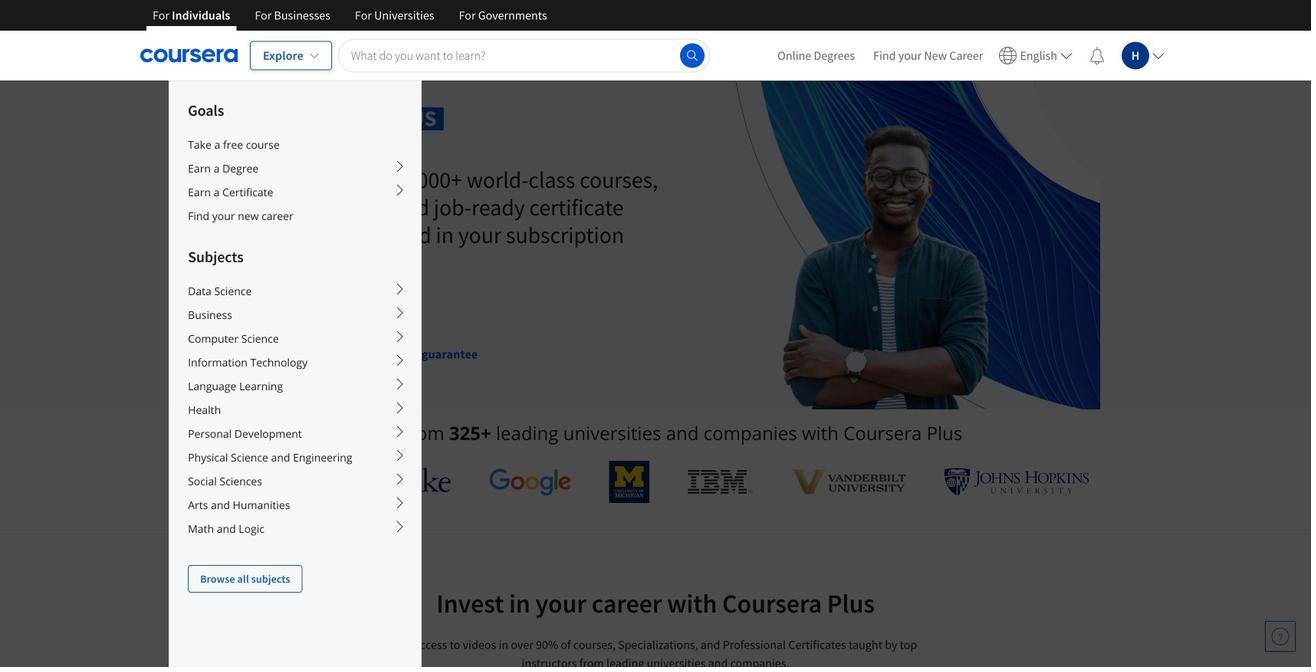 Task type: locate. For each thing, give the bounding box(es) containing it.
university of michigan image
[[610, 461, 650, 503]]

explore menu element
[[170, 81, 421, 593]]

google image
[[489, 468, 572, 496]]

banner navigation
[[140, 0, 560, 31]]

johns hopkins university image
[[944, 468, 1090, 496]]

coursera plus image
[[211, 107, 445, 130]]

menu
[[769, 31, 1171, 81]]

None search field
[[338, 39, 710, 72]]



Task type: describe. For each thing, give the bounding box(es) containing it.
ibm image
[[688, 470, 754, 494]]

coursera image
[[140, 43, 238, 68]]

duke university image
[[380, 468, 451, 492]]

vanderbilt image
[[792, 470, 906, 494]]

university of illinois at urbana-champaign image
[[222, 470, 342, 494]]

help center image
[[1272, 627, 1290, 646]]

What do you want to learn? text field
[[338, 39, 710, 72]]



Task type: vqa. For each thing, say whether or not it's contained in the screenshot.
Had.
no



